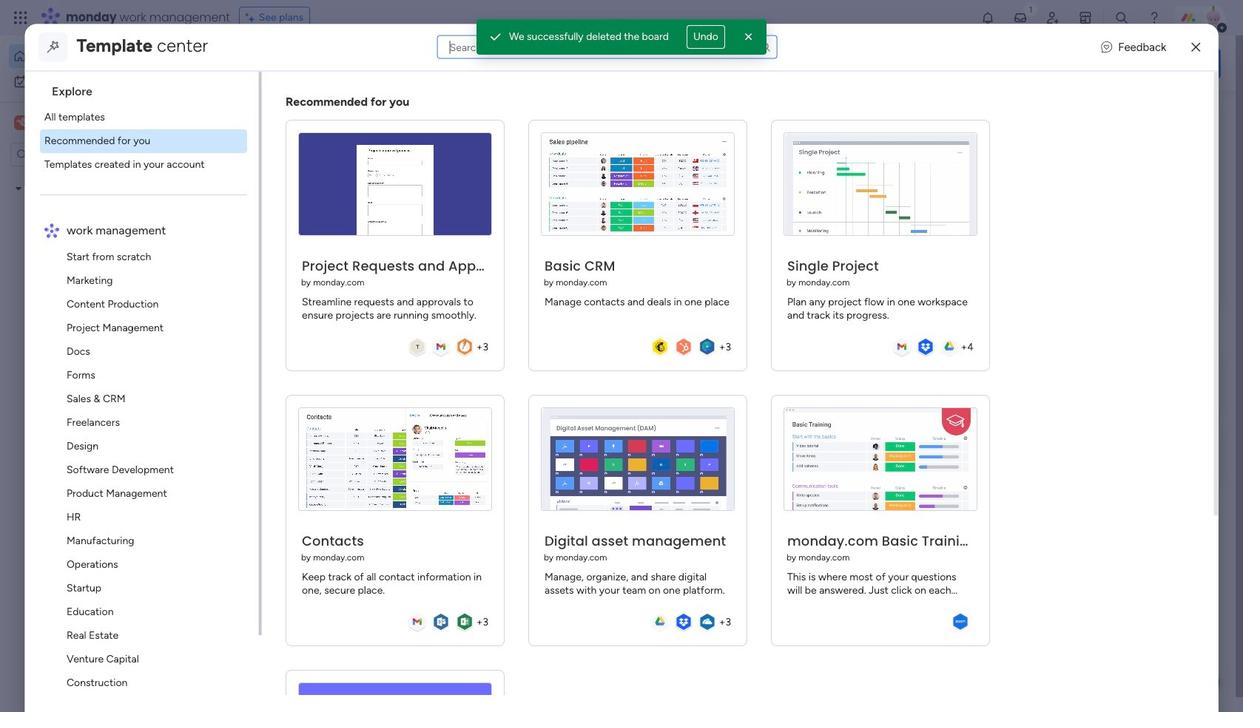 Task type: vqa. For each thing, say whether or not it's contained in the screenshot.
ANALYZE
no



Task type: locate. For each thing, give the bounding box(es) containing it.
option
[[9, 44, 180, 68], [9, 70, 180, 93], [0, 175, 189, 178]]

1 horizontal spatial close image
[[1192, 41, 1201, 53]]

0 horizontal spatial v2 user feedback image
[[1011, 55, 1022, 72]]

invite members image
[[1046, 10, 1061, 25]]

workspace image
[[14, 115, 29, 131], [16, 115, 27, 131], [253, 600, 289, 636]]

v2 user feedback image left v2 bolt switch icon
[[1102, 39, 1113, 55]]

workspace selection element
[[14, 114, 53, 132]]

workspace image
[[619, 600, 655, 636]]

0 vertical spatial option
[[9, 44, 180, 68]]

Search in workspace field
[[31, 146, 124, 163]]

None search field
[[437, 35, 778, 59]]

ruby anderson image
[[1202, 6, 1226, 30]]

0 horizontal spatial component image
[[247, 294, 261, 307]]

component image for public board icon
[[489, 294, 503, 307]]

1 horizontal spatial component image
[[489, 294, 503, 307]]

list box
[[31, 71, 262, 713], [0, 173, 189, 401]]

close image
[[742, 30, 757, 44], [1192, 41, 1201, 53]]

select product image
[[13, 10, 28, 25]]

add to favorites image
[[439, 271, 454, 285]]

component image down public board icon
[[489, 294, 503, 307]]

component image for public board image
[[247, 294, 261, 307]]

heading
[[40, 71, 259, 105]]

v2 user feedback image
[[1102, 39, 1113, 55], [1011, 55, 1022, 72]]

component image right workspace image
[[665, 622, 678, 635]]

1 horizontal spatial v2 user feedback image
[[1102, 39, 1113, 55]]

close recently visited image
[[229, 121, 247, 138]]

2 vertical spatial option
[[0, 175, 189, 178]]

search image
[[760, 41, 772, 53]]

ruby anderson image
[[264, 403, 293, 433]]

2 horizontal spatial component image
[[665, 622, 678, 635]]

component image down public board image
[[247, 294, 261, 307]]

v2 user feedback image down update feed image
[[1011, 55, 1022, 72]]

component image
[[247, 294, 261, 307], [489, 294, 503, 307], [665, 622, 678, 635]]

alert
[[477, 19, 767, 55]]



Task type: describe. For each thing, give the bounding box(es) containing it.
1 image
[[1025, 1, 1038, 17]]

search everything image
[[1115, 10, 1130, 25]]

help center element
[[999, 425, 1221, 484]]

1 vertical spatial option
[[9, 70, 180, 93]]

v2 bolt switch image
[[1127, 55, 1135, 71]]

update feed image
[[1013, 10, 1028, 25]]

public board image
[[247, 270, 264, 286]]

getting started element
[[999, 353, 1221, 413]]

see plans image
[[246, 10, 259, 26]]

work management templates element
[[40, 245, 259, 713]]

caret down image
[[16, 183, 21, 194]]

Search by template name, creator or description search field
[[437, 35, 778, 59]]

quick search results list box
[[229, 138, 964, 335]]

0 horizontal spatial close image
[[742, 30, 757, 44]]

monday marketplace image
[[1079, 10, 1093, 25]]

public board image
[[489, 270, 506, 286]]

notifications image
[[981, 10, 996, 25]]

explore element
[[40, 105, 259, 176]]

help image
[[1147, 10, 1162, 25]]



